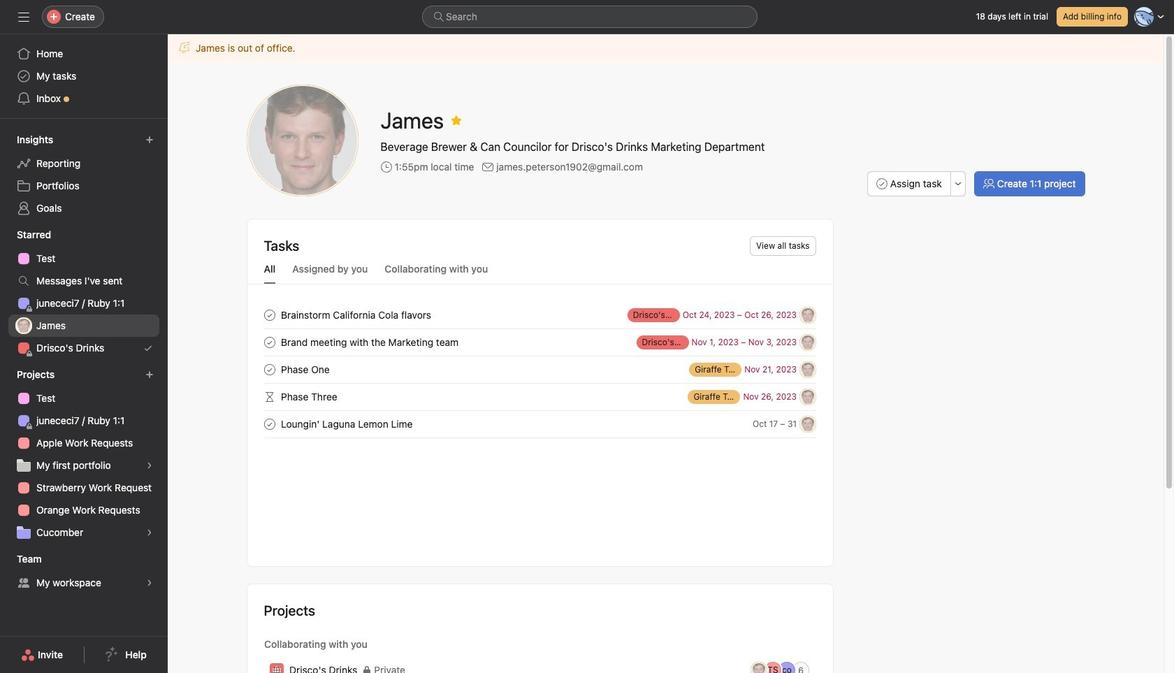 Task type: describe. For each thing, give the bounding box(es) containing it.
4 list item from the top
[[247, 383, 833, 410]]

starred element
[[0, 222, 168, 362]]

5 list item from the top
[[247, 410, 833, 438]]

teams element
[[0, 547, 168, 597]]

more options image
[[954, 180, 962, 188]]

global element
[[0, 34, 168, 118]]

1 list item from the top
[[247, 301, 833, 329]]

see details, my first portfolio image
[[145, 461, 154, 470]]

see details, my workspace image
[[145, 579, 154, 587]]

6 list item from the top
[[247, 657, 833, 673]]

new project or portfolio image
[[145, 370, 154, 379]]

tasks tabs tab list
[[247, 261, 833, 285]]

3 mark complete checkbox from the top
[[261, 416, 278, 432]]



Task type: locate. For each thing, give the bounding box(es) containing it.
3 list item from the top
[[247, 356, 833, 383]]

2 vertical spatial mark complete checkbox
[[261, 416, 278, 432]]

2 mark complete checkbox from the top
[[261, 361, 278, 378]]

list item
[[247, 301, 833, 329], [247, 329, 833, 356], [247, 356, 833, 383], [247, 383, 833, 410], [247, 410, 833, 438], [247, 657, 833, 673]]

hide sidebar image
[[18, 11, 29, 22]]

mark complete image down dependencies image
[[261, 416, 278, 432]]

new insights image
[[145, 136, 154, 144]]

1 vertical spatial mark complete image
[[261, 361, 278, 378]]

Mark complete checkbox
[[261, 334, 278, 351], [261, 361, 278, 378], [261, 416, 278, 432]]

dependencies image
[[261, 388, 278, 405]]

list box
[[422, 6, 758, 28]]

0 vertical spatial mark complete checkbox
[[261, 334, 278, 351]]

mark complete checkbox up dependencies image
[[261, 361, 278, 378]]

see details, cucomber image
[[145, 528, 154, 537]]

2 vertical spatial mark complete image
[[261, 416, 278, 432]]

mark complete checkbox down dependencies image
[[261, 416, 278, 432]]

2 mark complete image from the top
[[261, 361, 278, 378]]

mark complete image
[[261, 334, 278, 351], [261, 361, 278, 378], [261, 416, 278, 432]]

remove from starred image
[[451, 115, 462, 126]]

Mark complete checkbox
[[261, 307, 278, 323]]

3 mark complete image from the top
[[261, 416, 278, 432]]

projects element
[[0, 362, 168, 547]]

2 list item from the top
[[247, 329, 833, 356]]

insights element
[[0, 127, 168, 222]]

mark complete checkbox down mark complete option at the top left
[[261, 334, 278, 351]]

1 mark complete image from the top
[[261, 334, 278, 351]]

0 vertical spatial mark complete image
[[261, 334, 278, 351]]

1 mark complete checkbox from the top
[[261, 334, 278, 351]]

globe image
[[272, 666, 281, 673]]

1 vertical spatial mark complete checkbox
[[261, 361, 278, 378]]

mark complete image down mark complete option at the top left
[[261, 334, 278, 351]]

mark complete image
[[261, 307, 278, 323]]

mark complete image up dependencies image
[[261, 361, 278, 378]]



Task type: vqa. For each thing, say whether or not it's contained in the screenshot.
See details, My first portfolio icon
yes



